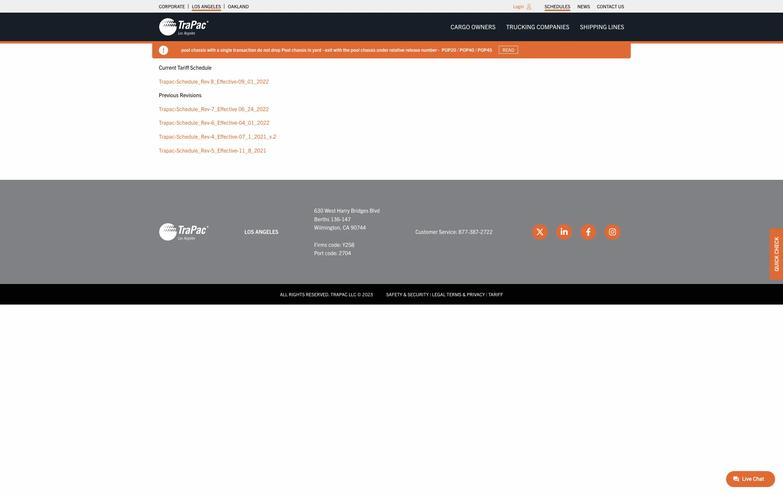 Task type: vqa. For each thing, say whether or not it's contained in the screenshot.
trapac los angeles terminal overview
no



Task type: describe. For each thing, give the bounding box(es) containing it.
transaction
[[233, 47, 256, 53]]

tariff inside "footer"
[[488, 292, 503, 298]]

1 chassis from the left
[[191, 47, 206, 53]]

news
[[577, 3, 590, 9]]

contact
[[597, 3, 617, 9]]

angeles inside 'link'
[[201, 3, 221, 9]]

trapac-schedule_rev-4_effective-07_1_2021_v.2 link
[[159, 133, 276, 140]]

number
[[422, 47, 437, 53]]

wilmington,
[[314, 225, 342, 231]]

read
[[503, 47, 515, 53]]

current tariff schedule
[[159, 64, 212, 71]]

pool chassis with a single transaction  do not drop pool chassis in yard -  exit with the pool chassis under relative release number -  pop20 / pop40 / pop45
[[182, 47, 492, 53]]

trucking
[[506, 23, 535, 31]]

customer
[[416, 229, 438, 235]]

6_effective-
[[211, 119, 239, 126]]

previous
[[159, 92, 179, 98]]

trapac-schedule_rev 8_effective-09_01_2022 link
[[159, 78, 269, 85]]

schedules link
[[545, 2, 571, 11]]

harry
[[337, 207, 350, 214]]

not
[[264, 47, 270, 53]]

2 pool from the left
[[351, 47, 360, 53]]

trapac
[[331, 292, 348, 298]]

solid image
[[159, 46, 168, 55]]

1 vertical spatial code:
[[325, 250, 338, 257]]

06_24_2022
[[238, 106, 269, 112]]

customer service: 877-387-2722
[[416, 229, 493, 235]]

safety & security | legal terms & privacy | tariff
[[386, 292, 503, 298]]

2722
[[480, 229, 493, 235]]

single
[[220, 47, 232, 53]]

trapac- for trapac-schedule_rev-7_effective 06_24_2022
[[159, 106, 176, 112]]

11_8_2021
[[239, 147, 266, 154]]

7_effective
[[211, 106, 237, 112]]

los inside "footer"
[[245, 229, 254, 235]]

relative
[[390, 47, 405, 53]]

legal terms & privacy link
[[432, 292, 485, 298]]

news link
[[577, 2, 590, 11]]

schedules
[[545, 3, 571, 9]]

us
[[618, 3, 624, 9]]

pop40
[[460, 47, 474, 53]]

©
[[357, 292, 361, 298]]

136-
[[331, 216, 342, 223]]

147
[[342, 216, 351, 223]]

8_effective-
[[211, 78, 238, 85]]

quick check link
[[770, 229, 783, 280]]

los angeles image for "footer" containing 630 west harry bridges blvd
[[159, 223, 209, 242]]

2 with from the left
[[334, 47, 342, 53]]

schedule_rev
[[176, 78, 210, 85]]

trapac-schedule_rev-7_effective 06_24_2022
[[159, 106, 269, 112]]

1 - from the left
[[323, 47, 324, 53]]

630
[[314, 207, 323, 214]]

safety & security link
[[386, 292, 429, 298]]

04_01_2022
[[239, 119, 269, 126]]

2 chassis from the left
[[292, 47, 307, 53]]

port
[[314, 250, 324, 257]]

lines
[[608, 23, 624, 31]]

2 - from the left
[[438, 47, 440, 53]]

oakland link
[[228, 2, 249, 11]]

shipping
[[580, 23, 607, 31]]

reserved.
[[306, 292, 330, 298]]

cargo owners link
[[445, 20, 501, 34]]

1 with from the left
[[207, 47, 216, 53]]

trapac-schedule_rev-6_effective-04_01_2022
[[159, 119, 269, 126]]

90744
[[351, 225, 366, 231]]

quick
[[773, 256, 780, 272]]

firms code:  y258 port code:  2704
[[314, 242, 355, 257]]

contact us
[[597, 3, 624, 9]]

trapac-schedule_rev-5_effective-11_8_2021 link
[[159, 147, 266, 154]]

1 / from the left
[[458, 47, 459, 53]]

0 vertical spatial los angeles
[[192, 3, 221, 9]]

2 & from the left
[[463, 292, 466, 298]]

firms
[[314, 242, 327, 248]]

cargo owners
[[451, 23, 496, 31]]

oakland
[[228, 3, 249, 9]]

security
[[408, 292, 429, 298]]

0 vertical spatial code:
[[328, 242, 341, 248]]

ca
[[343, 225, 349, 231]]

1 vertical spatial angeles
[[255, 229, 279, 235]]

legal
[[432, 292, 446, 298]]

1 & from the left
[[403, 292, 407, 298]]

schedule_rev- for 4_effective-
[[176, 133, 211, 140]]



Task type: locate. For each thing, give the bounding box(es) containing it.
tariff right privacy
[[488, 292, 503, 298]]

1 horizontal spatial with
[[334, 47, 342, 53]]

-
[[323, 47, 324, 53], [438, 47, 440, 53]]

code: up 2704
[[328, 242, 341, 248]]

tariff right current
[[177, 64, 189, 71]]

trapac- for trapac-schedule_rev-5_effective-11_8_2021
[[159, 147, 176, 154]]

1 horizontal spatial pool
[[351, 47, 360, 53]]

0 vertical spatial los angeles image
[[159, 18, 209, 36]]

0 horizontal spatial chassis
[[191, 47, 206, 53]]

exit
[[325, 47, 333, 53]]

read link
[[499, 46, 518, 54]]

menu bar containing cargo owners
[[445, 20, 630, 34]]

1 horizontal spatial los
[[245, 229, 254, 235]]

0 horizontal spatial los
[[192, 3, 200, 9]]

with left the 'the' on the top of the page
[[334, 47, 342, 53]]

3 schedule_rev- from the top
[[176, 133, 211, 140]]

tariff
[[177, 64, 189, 71], [488, 292, 503, 298]]

berths
[[314, 216, 330, 223]]

drop
[[271, 47, 281, 53]]

2 los angeles image from the top
[[159, 223, 209, 242]]

pop45
[[478, 47, 492, 53]]

& right terms
[[463, 292, 466, 298]]

- right number
[[438, 47, 440, 53]]

schedule_rev- for 7_effective
[[176, 106, 211, 112]]

trapac-
[[159, 78, 176, 85], [159, 106, 176, 112], [159, 119, 176, 126], [159, 133, 176, 140], [159, 147, 176, 154]]

current
[[159, 64, 176, 71]]

previous revisions
[[159, 92, 202, 98]]

2 horizontal spatial chassis
[[361, 47, 376, 53]]

2 / from the left
[[475, 47, 477, 53]]

4 trapac- from the top
[[159, 133, 176, 140]]

trapac-schedule_rev-4_effective-07_1_2021_v.2
[[159, 133, 276, 140]]

trapac- for trapac-schedule_rev-6_effective-04_01_2022
[[159, 119, 176, 126]]

2 trapac- from the top
[[159, 106, 176, 112]]

1 vertical spatial menu bar
[[445, 20, 630, 34]]

| left legal
[[430, 292, 431, 298]]

los angeles link
[[192, 2, 221, 11]]

with
[[207, 47, 216, 53], [334, 47, 342, 53]]

schedule_rev- down 'trapac-schedule_rev-4_effective-07_1_2021_v.2' at the left of page
[[176, 147, 211, 154]]

07_1_2021_v.2
[[239, 133, 276, 140]]

schedule_rev- for 6_effective-
[[176, 119, 211, 126]]

/ left "pop45"
[[475, 47, 477, 53]]

trucking companies link
[[501, 20, 575, 34]]

pool up current tariff schedule
[[182, 47, 190, 53]]

1 trapac- from the top
[[159, 78, 176, 85]]

0 horizontal spatial los angeles
[[192, 3, 221, 9]]

4_effective-
[[211, 133, 239, 140]]

387-
[[470, 229, 480, 235]]

yard
[[313, 47, 321, 53]]

2 schedule_rev- from the top
[[176, 119, 211, 126]]

1 horizontal spatial chassis
[[292, 47, 307, 53]]

3 chassis from the left
[[361, 47, 376, 53]]

los
[[192, 3, 200, 9], [245, 229, 254, 235]]

angeles
[[201, 3, 221, 9], [255, 229, 279, 235]]

shipping lines link
[[575, 20, 630, 34]]

login
[[513, 3, 524, 9]]

trapac-schedule_rev-5_effective-11_8_2021
[[159, 147, 266, 154]]

1 vertical spatial tariff
[[488, 292, 503, 298]]

schedule_rev- up trapac-schedule_rev-5_effective-11_8_2021
[[176, 133, 211, 140]]

1 | from the left
[[430, 292, 431, 298]]

pool right the 'the' on the top of the page
[[351, 47, 360, 53]]

& right safety
[[403, 292, 407, 298]]

2704
[[339, 250, 351, 257]]

revisions
[[180, 92, 202, 98]]

09_01_2022
[[238, 78, 269, 85]]

0 vertical spatial menu bar
[[541, 2, 628, 11]]

menu bar down light image
[[445, 20, 630, 34]]

banner containing cargo owners
[[0, 13, 783, 59]]

1 horizontal spatial tariff
[[488, 292, 503, 298]]

1 horizontal spatial |
[[486, 292, 487, 298]]

0 horizontal spatial angeles
[[201, 3, 221, 9]]

chassis left the 'under'
[[361, 47, 376, 53]]

trapac-schedule_rev 8_effective-09_01_2022
[[159, 78, 269, 85]]

trucking companies
[[506, 23, 570, 31]]

1 horizontal spatial -
[[438, 47, 440, 53]]

check
[[773, 237, 780, 255]]

1 pool from the left
[[182, 47, 190, 53]]

with left a
[[207, 47, 216, 53]]

blvd
[[370, 207, 380, 214]]

schedule_rev- for 5_effective-
[[176, 147, 211, 154]]

contact us link
[[597, 2, 624, 11]]

1 vertical spatial los angeles
[[245, 229, 279, 235]]

tariff link
[[488, 292, 503, 298]]

menu bar inside banner
[[445, 20, 630, 34]]

schedule
[[190, 64, 212, 71]]

1 schedule_rev- from the top
[[176, 106, 211, 112]]

corporate
[[159, 3, 185, 9]]

0 horizontal spatial tariff
[[177, 64, 189, 71]]

0 horizontal spatial pool
[[182, 47, 190, 53]]

footer
[[0, 180, 783, 305]]

5_effective-
[[211, 147, 239, 154]]

tariff inside "main content"
[[177, 64, 189, 71]]

under
[[377, 47, 389, 53]]

0 vertical spatial angeles
[[201, 3, 221, 9]]

y258
[[342, 242, 355, 248]]

2 | from the left
[[486, 292, 487, 298]]

pool
[[282, 47, 291, 53]]

main content containing current tariff schedule
[[152, 63, 631, 160]]

a
[[217, 47, 219, 53]]

1 horizontal spatial angeles
[[255, 229, 279, 235]]

0 vertical spatial tariff
[[177, 64, 189, 71]]

1 los angeles image from the top
[[159, 18, 209, 36]]

schedule_rev- down revisions
[[176, 106, 211, 112]]

cargo
[[451, 23, 470, 31]]

| left tariff link
[[486, 292, 487, 298]]

trapac-schedule_rev-6_effective-04_01_2022 link
[[159, 119, 269, 126]]

los inside 'link'
[[192, 3, 200, 9]]

los angeles image inside "footer"
[[159, 223, 209, 242]]

0 horizontal spatial /
[[458, 47, 459, 53]]

menu bar containing schedules
[[541, 2, 628, 11]]

1 vertical spatial los angeles image
[[159, 223, 209, 242]]

all
[[280, 292, 288, 298]]

- left exit
[[323, 47, 324, 53]]

schedule_rev- down the trapac-schedule_rev-7_effective 06_24_2022 link
[[176, 119, 211, 126]]

companies
[[537, 23, 570, 31]]

0 horizontal spatial with
[[207, 47, 216, 53]]

los angeles image for banner containing cargo owners
[[159, 18, 209, 36]]

0 vertical spatial los
[[192, 3, 200, 9]]

/ left pop40
[[458, 47, 459, 53]]

1 horizontal spatial &
[[463, 292, 466, 298]]

menu bar
[[541, 2, 628, 11], [445, 20, 630, 34]]

privacy
[[467, 292, 485, 298]]

4 schedule_rev- from the top
[[176, 147, 211, 154]]

terms
[[447, 292, 462, 298]]

/
[[458, 47, 459, 53], [475, 47, 477, 53]]

los angeles image inside banner
[[159, 18, 209, 36]]

main content
[[152, 63, 631, 160]]

owners
[[471, 23, 496, 31]]

corporate link
[[159, 2, 185, 11]]

pop20
[[442, 47, 456, 53]]

3 trapac- from the top
[[159, 119, 176, 126]]

1 horizontal spatial /
[[475, 47, 477, 53]]

safety
[[386, 292, 402, 298]]

light image
[[527, 4, 531, 9]]

login link
[[513, 3, 524, 9]]

footer containing 630 west harry bridges blvd
[[0, 180, 783, 305]]

west
[[325, 207, 336, 214]]

llc
[[349, 292, 356, 298]]

service:
[[439, 229, 457, 235]]

quick check
[[773, 237, 780, 272]]

rights
[[289, 292, 305, 298]]

0 horizontal spatial -
[[323, 47, 324, 53]]

chassis left in
[[292, 47, 307, 53]]

los angeles image
[[159, 18, 209, 36], [159, 223, 209, 242]]

menu bar up shipping
[[541, 2, 628, 11]]

banner
[[0, 13, 783, 59]]

1 horizontal spatial los angeles
[[245, 229, 279, 235]]

release
[[406, 47, 420, 53]]

5 trapac- from the top
[[159, 147, 176, 154]]

trapac- for trapac-schedule_rev-4_effective-07_1_2021_v.2
[[159, 133, 176, 140]]

1 vertical spatial los
[[245, 229, 254, 235]]

630 west harry bridges blvd berths 136-147 wilmington, ca 90744
[[314, 207, 380, 231]]

chassis up schedule
[[191, 47, 206, 53]]

trapac-schedule_rev-7_effective 06_24_2022 link
[[159, 106, 269, 112]]

2023
[[362, 292, 373, 298]]

code:
[[328, 242, 341, 248], [325, 250, 338, 257]]

shipping lines
[[580, 23, 624, 31]]

code: right port
[[325, 250, 338, 257]]

trapac- for trapac-schedule_rev 8_effective-09_01_2022
[[159, 78, 176, 85]]

0 horizontal spatial |
[[430, 292, 431, 298]]

0 horizontal spatial &
[[403, 292, 407, 298]]

bridges
[[351, 207, 368, 214]]

los angeles inside "footer"
[[245, 229, 279, 235]]



